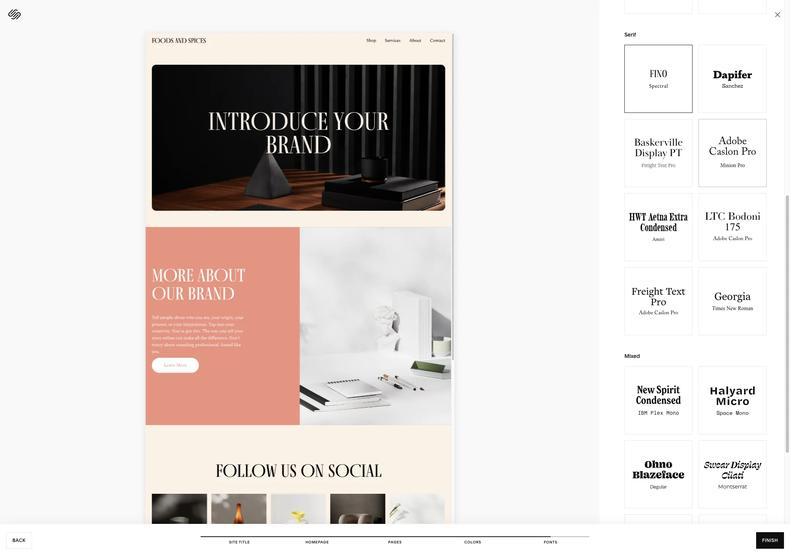 Task type: locate. For each thing, give the bounding box(es) containing it.
baskerville display pt freight text pro
[[634, 136, 683, 169]]

0 vertical spatial caslon
[[709, 144, 739, 162]]

freight
[[642, 162, 656, 169], [632, 284, 663, 298]]

fonts
[[544, 540, 557, 544]]

adobe inside adobe caslon pro minion pro
[[719, 134, 747, 152]]

0 vertical spatial adobe
[[719, 134, 747, 152]]

text inside baskerville display pt freight text pro
[[658, 162, 667, 169]]

0 horizontal spatial display
[[635, 146, 667, 160]]

new down georgia
[[727, 306, 736, 311]]

finish
[[762, 537, 778, 543]]

caslon inside adobe caslon pro minion pro
[[709, 144, 739, 162]]

None checkbox
[[625, 0, 692, 14], [625, 45, 692, 113], [699, 45, 766, 113], [625, 119, 692, 187], [625, 193, 692, 261], [699, 268, 766, 335], [625, 367, 692, 434], [699, 367, 766, 434], [625, 441, 692, 508], [625, 0, 692, 14], [625, 45, 692, 113], [699, 45, 766, 113], [625, 119, 692, 187], [625, 193, 692, 261], [699, 268, 766, 335], [625, 367, 692, 434], [699, 367, 766, 434], [625, 441, 692, 508]]

display
[[635, 146, 667, 160], [731, 458, 761, 470]]

2 vertical spatial adobe
[[639, 309, 653, 318]]

bodoni
[[728, 210, 761, 223]]

halyard
[[710, 382, 756, 398]]

freight text pro adobe caslon pro
[[632, 284, 685, 318]]

text inside freight text pro adobe caslon pro
[[666, 284, 685, 298]]

1 horizontal spatial new
[[727, 306, 736, 311]]

caslon inside freight text pro adobe caslon pro
[[654, 309, 669, 318]]

0 vertical spatial display
[[635, 146, 667, 160]]

caslon
[[709, 144, 739, 162], [729, 235, 743, 244], [654, 309, 669, 318]]

new left spirit
[[637, 383, 655, 396]]

adobe for text
[[639, 309, 653, 318]]

caslon for text
[[654, 309, 669, 318]]

1 vertical spatial adobe
[[713, 235, 727, 244]]

1 horizontal spatial mono
[[736, 409, 749, 417]]

caslon inside ltc bodoni 175 adobe caslon pro
[[729, 235, 743, 244]]

adobe inside freight text pro adobe caslon pro
[[639, 309, 653, 318]]

plex
[[651, 409, 663, 416]]

mono down micro
[[736, 409, 749, 417]]

mono inside halyard micro space mono
[[736, 409, 749, 417]]

mono right plex on the bottom of the page
[[666, 409, 679, 416]]

adobe caslon pro minion pro
[[709, 134, 756, 169]]

display left pt at the right
[[635, 146, 667, 160]]

1 vertical spatial freight
[[632, 284, 663, 298]]

baskerville
[[634, 136, 683, 149]]

pro
[[741, 144, 756, 162], [668, 162, 675, 169], [737, 162, 745, 169], [745, 235, 752, 244], [651, 295, 666, 308], [671, 309, 678, 318]]

1 vertical spatial condensed
[[636, 394, 681, 407]]

new
[[727, 306, 736, 311], [637, 383, 655, 396]]

adobe
[[719, 134, 747, 152], [713, 235, 727, 244], [639, 309, 653, 318]]

ohno
[[645, 458, 672, 470]]

0 horizontal spatial new
[[637, 383, 655, 396]]

0 vertical spatial freight
[[642, 162, 656, 169]]

display inside baskerville display pt freight text pro
[[635, 146, 667, 160]]

1 mono from the left
[[666, 409, 679, 416]]

text
[[658, 162, 667, 169], [666, 284, 685, 298]]

site
[[229, 540, 238, 544]]

0 vertical spatial text
[[658, 162, 667, 169]]

ohno blazeface degular
[[632, 458, 684, 490]]

ltc
[[705, 210, 725, 223]]

condensed inside hwt aetna extra condensed amiri
[[640, 221, 677, 234]]

new spirit condensed ibm plex mono
[[636, 383, 681, 416]]

sanchez
[[722, 82, 743, 89]]

1 vertical spatial new
[[637, 383, 655, 396]]

1 horizontal spatial display
[[731, 458, 761, 470]]

condensed up plex on the bottom of the page
[[636, 394, 681, 407]]

swear
[[704, 458, 729, 470]]

extra
[[669, 210, 688, 224]]

colors
[[464, 540, 481, 544]]

montserrat
[[718, 483, 747, 490]]

None checkbox
[[699, 0, 766, 14], [699, 119, 766, 187], [699, 193, 766, 261], [625, 268, 692, 335], [699, 441, 766, 508], [625, 515, 692, 557], [699, 515, 766, 557], [699, 0, 766, 14], [699, 119, 766, 187], [699, 193, 766, 261], [625, 268, 692, 335], [699, 441, 766, 508], [625, 515, 692, 557], [699, 515, 766, 557]]

pro inside ltc bodoni 175 adobe caslon pro
[[745, 235, 752, 244]]

mono inside new spirit condensed ibm plex mono
[[666, 409, 679, 416]]

1 vertical spatial display
[[731, 458, 761, 470]]

0 vertical spatial condensed
[[640, 221, 677, 234]]

site title
[[229, 540, 250, 544]]

condensed
[[640, 221, 677, 234], [636, 394, 681, 407]]

0 vertical spatial new
[[727, 306, 736, 311]]

condensed up amiri
[[640, 221, 677, 234]]

adobe inside ltc bodoni 175 adobe caslon pro
[[713, 235, 727, 244]]

minion
[[720, 162, 736, 169]]

display up montserrat
[[731, 458, 761, 470]]

1 vertical spatial caslon
[[729, 235, 743, 244]]

mono
[[666, 409, 679, 416], [736, 409, 749, 417]]

display inside swear display cilati montserrat
[[731, 458, 761, 470]]

new inside new spirit condensed ibm plex mono
[[637, 383, 655, 396]]

175
[[725, 221, 741, 233]]

0 horizontal spatial mono
[[666, 409, 679, 416]]

fino spectral
[[649, 67, 668, 90]]

aetna
[[648, 210, 667, 224]]

spirit
[[656, 383, 680, 396]]

2 mono from the left
[[736, 409, 749, 417]]

new inside the georgia times new roman
[[727, 306, 736, 311]]

2 vertical spatial caslon
[[654, 309, 669, 318]]

1 vertical spatial text
[[666, 284, 685, 298]]

freight inside baskerville display pt freight text pro
[[642, 162, 656, 169]]

freight inside freight text pro adobe caslon pro
[[632, 284, 663, 298]]



Task type: describe. For each thing, give the bounding box(es) containing it.
blazeface
[[632, 468, 684, 481]]

dapifer sanchez
[[713, 66, 752, 89]]

times
[[712, 306, 725, 311]]

degular
[[650, 483, 667, 490]]

space
[[717, 409, 733, 417]]

fino
[[650, 67, 667, 80]]

halyard micro space mono
[[710, 382, 756, 417]]

ltc bodoni 175 adobe caslon pro
[[705, 210, 761, 244]]

georgia
[[714, 290, 751, 302]]

micro
[[716, 393, 750, 408]]

display for pt
[[635, 146, 667, 160]]

pt
[[670, 146, 682, 160]]

dapifer
[[713, 66, 752, 81]]

swear display cilati montserrat
[[704, 458, 761, 490]]

georgia times new roman
[[712, 290, 753, 311]]

amiri
[[652, 235, 665, 244]]

adobe for bodoni
[[713, 235, 727, 244]]

homepage
[[306, 540, 329, 544]]

pro inside baskerville display pt freight text pro
[[668, 162, 675, 169]]

serif
[[624, 31, 636, 38]]

hwt aetna extra condensed amiri
[[629, 210, 688, 244]]

hwt
[[629, 210, 646, 224]]

display for cilati
[[731, 458, 761, 470]]

pages
[[388, 540, 402, 544]]

cilati
[[722, 468, 744, 481]]

caslon for bodoni
[[729, 235, 743, 244]]

title
[[239, 540, 250, 544]]

ibm
[[638, 409, 647, 416]]

back button
[[6, 532, 32, 549]]

finish button
[[756, 532, 784, 549]]

mixed
[[624, 353, 640, 359]]

spectral
[[649, 82, 668, 90]]

roman
[[738, 306, 753, 311]]

back
[[12, 537, 26, 543]]



Task type: vqa. For each thing, say whether or not it's contained in the screenshot.


